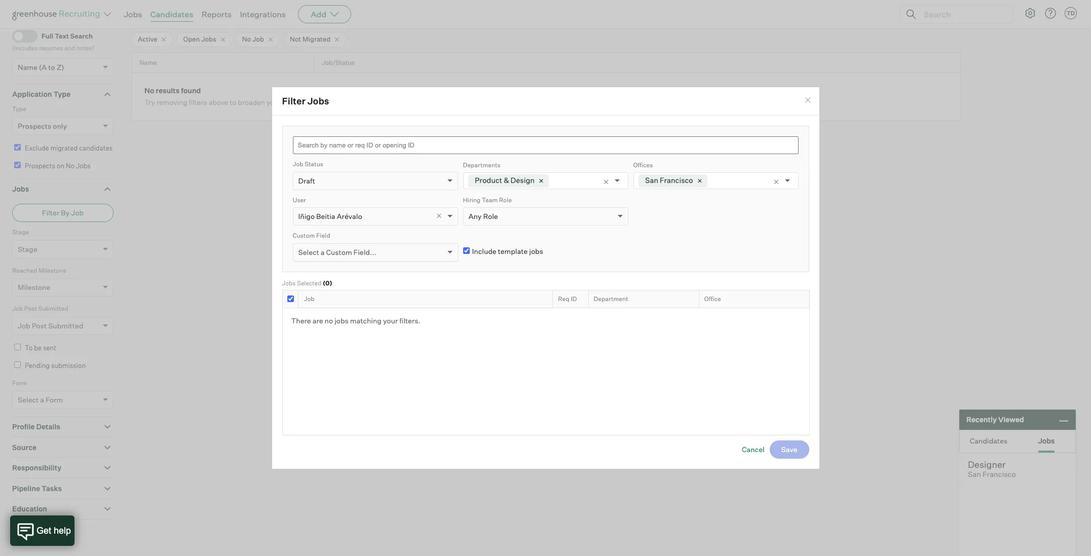 Task type: locate. For each thing, give the bounding box(es) containing it.
by
[[61, 208, 70, 217]]

1 vertical spatial to
[[230, 98, 236, 107]]

job
[[252, 35, 264, 43], [293, 160, 303, 168], [71, 208, 84, 217], [304, 295, 315, 303], [12, 305, 23, 312], [18, 321, 30, 330]]

1 vertical spatial found
[[181, 86, 201, 95]]

filter left by
[[42, 208, 59, 217]]

there
[[291, 316, 311, 325]]

broaden
[[238, 98, 265, 107]]

0 vertical spatial milestone
[[38, 266, 66, 274]]

1 horizontal spatial custom
[[326, 248, 352, 256]]

reset filters button
[[12, 524, 73, 543]]

0 horizontal spatial role
[[483, 212, 498, 221]]

field
[[316, 232, 330, 239]]

select
[[298, 248, 319, 256], [18, 395, 39, 404]]

clear all element for product & design
[[600, 173, 615, 189]]

1 horizontal spatial your
[[383, 316, 398, 325]]

job post submitted
[[12, 305, 68, 312], [18, 321, 83, 330]]

custom down "field"
[[326, 248, 352, 256]]

filters.
[[399, 316, 421, 325]]

to right above
[[230, 98, 236, 107]]

job post submitted element
[[12, 304, 114, 342]]

select inside filter jobs dialog
[[298, 248, 319, 256]]

no
[[131, 13, 141, 22], [242, 35, 251, 43], [144, 86, 154, 95], [66, 162, 75, 170]]

on
[[57, 162, 64, 170]]

filter inside filter jobs dialog
[[282, 95, 306, 107]]

role right team
[[499, 196, 512, 204]]

francisco inside filter jobs dialog
[[660, 176, 693, 185]]

0 horizontal spatial a
[[40, 395, 44, 404]]

1 horizontal spatial to
[[230, 98, 236, 107]]

no left prospect
[[131, 13, 141, 22]]

a up the profile details at the bottom left
[[40, 395, 44, 404]]

0 vertical spatial filter
[[282, 95, 306, 107]]

type down application
[[12, 105, 26, 113]]

None checkbox
[[287, 296, 294, 302]]

1 horizontal spatial select
[[298, 248, 319, 256]]

1 vertical spatial type
[[12, 105, 26, 113]]

iñigo beitia arévalo
[[298, 212, 362, 221]]

name (a to z) option
[[18, 63, 64, 71]]

exclude
[[25, 144, 49, 152]]

cancel
[[742, 445, 765, 453]]

form down pending submission checkbox
[[12, 379, 27, 387]]

pipeline
[[12, 484, 40, 493]]

1 vertical spatial filter
[[42, 208, 59, 217]]

0 vertical spatial job post submitted
[[12, 305, 68, 312]]

resumes
[[39, 44, 63, 52]]

select inside form element
[[18, 395, 39, 404]]

exclude migrated candidates
[[25, 144, 113, 152]]

no
[[325, 316, 333, 325]]

application
[[12, 90, 52, 98]]

1 vertical spatial post
[[32, 321, 47, 330]]

departments
[[463, 161, 501, 169]]

0 horizontal spatial filter
[[42, 208, 59, 217]]

form
[[12, 379, 27, 387], [46, 395, 63, 404]]

0 horizontal spatial san
[[645, 176, 658, 185]]

checkmark image
[[17, 32, 24, 39]]

1 horizontal spatial clear all element
[[770, 173, 785, 189]]

filter jobs dialog
[[271, 87, 820, 469]]

clear all image
[[602, 178, 610, 185], [773, 178, 780, 185]]

0 horizontal spatial form
[[12, 379, 27, 387]]

0 horizontal spatial jobs
[[335, 316, 349, 325]]

Exclude migrated candidates checkbox
[[14, 144, 21, 150]]

configure image
[[1024, 7, 1037, 19]]

select up profile
[[18, 395, 39, 404]]

prospects for prospects on no jobs
[[25, 162, 55, 170]]

to left the z)
[[48, 63, 55, 71]]

name down active at the left of page
[[139, 59, 157, 66]]

no for no prospect applications found
[[131, 13, 141, 22]]

your left search.
[[267, 98, 281, 107]]

profile details
[[12, 422, 60, 431]]

type
[[53, 90, 71, 98], [12, 105, 26, 113]]

1 clear all element from the left
[[600, 173, 615, 189]]

td button
[[1063, 5, 1079, 21]]

post down reached
[[24, 305, 37, 312]]

jobs link
[[124, 9, 142, 19]]

a inside form element
[[40, 395, 44, 404]]

0 horizontal spatial select
[[18, 395, 39, 404]]

to
[[48, 63, 55, 71], [230, 98, 236, 107]]

1 horizontal spatial jobs
[[529, 247, 543, 255]]

no right on
[[66, 162, 75, 170]]

a down "field"
[[321, 248, 325, 256]]

Search by name or req ID or opening ID field
[[293, 136, 799, 154]]

reached milestone element
[[12, 265, 114, 304]]

req id
[[558, 295, 577, 303]]

0 horizontal spatial clear all element
[[600, 173, 615, 189]]

clear all image for san francisco
[[773, 178, 780, 185]]

name (a to z)
[[18, 63, 64, 71]]

your left filters.
[[383, 316, 398, 325]]

1 horizontal spatial filter
[[282, 95, 306, 107]]

template
[[498, 247, 528, 255]]

td
[[1067, 10, 1075, 17]]

1 vertical spatial role
[[483, 212, 498, 221]]

bulk
[[909, 14, 923, 23]]

to
[[25, 343, 33, 352]]

1 vertical spatial select
[[18, 395, 39, 404]]

0 vertical spatial a
[[321, 248, 325, 256]]

francisco
[[660, 176, 693, 185], [983, 470, 1016, 479]]

filter right broaden
[[282, 95, 306, 107]]

san
[[645, 176, 658, 185], [968, 470, 981, 479]]

prospects for prospects only
[[18, 121, 51, 130]]

submitted down reached milestone element
[[38, 305, 68, 312]]

post up to be sent
[[32, 321, 47, 330]]

try
[[144, 98, 155, 107]]

job post submitted down reached milestone element
[[12, 305, 68, 312]]

sent
[[43, 343, 56, 352]]

1 vertical spatial custom
[[326, 248, 352, 256]]

a inside filter jobs dialog
[[321, 248, 325, 256]]

candidates
[[79, 144, 113, 152]]

filter inside the filter by job button
[[42, 208, 59, 217]]

0 horizontal spatial to
[[48, 63, 55, 71]]

1 clear all image from the left
[[602, 178, 610, 185]]

post
[[24, 305, 37, 312], [32, 321, 47, 330]]

reached
[[12, 266, 37, 274]]

0 horizontal spatial type
[[12, 105, 26, 113]]

z)
[[57, 63, 64, 71]]

not
[[290, 35, 301, 43]]

0 vertical spatial custom
[[293, 232, 315, 239]]

jobs right template
[[529, 247, 543, 255]]

0 horizontal spatial found
[[181, 86, 201, 95]]

1 horizontal spatial type
[[53, 90, 71, 98]]

product & design
[[475, 176, 535, 185]]

1 vertical spatial form
[[46, 395, 63, 404]]

custom left "field"
[[293, 232, 315, 239]]

tasks
[[42, 484, 62, 493]]

pending
[[25, 361, 50, 370]]

found up filters
[[181, 86, 201, 95]]

filter
[[282, 95, 306, 107], [42, 208, 59, 217]]

milestone
[[38, 266, 66, 274], [18, 283, 50, 292]]

name left (a
[[18, 63, 37, 71]]

prospects
[[18, 121, 51, 130], [25, 162, 55, 170]]

Include template jobs checkbox
[[463, 247, 470, 254]]

job post submitted up sent
[[18, 321, 83, 330]]

1 vertical spatial san
[[968, 470, 981, 479]]

job/status
[[322, 59, 355, 66]]

no up try
[[144, 86, 154, 95]]

type element
[[12, 104, 114, 142]]

milestone down stage element
[[38, 266, 66, 274]]

1 vertical spatial your
[[383, 316, 398, 325]]

jobs right no
[[335, 316, 349, 325]]

above
[[209, 98, 228, 107]]

(a
[[39, 63, 47, 71]]

0 vertical spatial submitted
[[38, 305, 68, 312]]

applications
[[174, 13, 214, 22]]

filter for filter by job
[[42, 208, 59, 217]]

select down the custom field
[[298, 248, 319, 256]]

beitia
[[316, 212, 335, 221]]

0 horizontal spatial your
[[267, 98, 281, 107]]

1 vertical spatial francisco
[[983, 470, 1016, 479]]

include template jobs
[[472, 247, 543, 255]]

0 horizontal spatial name
[[18, 63, 37, 71]]

prospects up "exclude"
[[18, 121, 51, 130]]

0 horizontal spatial clear all image
[[602, 178, 610, 185]]

select for select a form
[[18, 395, 39, 404]]

prospects inside type element
[[18, 121, 51, 130]]

to inside no results found try removing filters above to broaden your search.
[[230, 98, 236, 107]]

no job
[[242, 35, 264, 43]]

Search text field
[[921, 7, 1004, 22]]

source
[[12, 443, 37, 451]]

1 horizontal spatial san
[[968, 470, 981, 479]]

no down integrations link
[[242, 35, 251, 43]]

1 horizontal spatial found
[[216, 13, 235, 22]]

0 horizontal spatial francisco
[[660, 176, 693, 185]]

filter by job
[[42, 208, 84, 217]]

0 vertical spatial jobs
[[529, 247, 543, 255]]

role right any
[[483, 212, 498, 221]]

1 horizontal spatial name
[[139, 59, 157, 66]]

prospects only
[[18, 121, 67, 130]]

0 horizontal spatial custom
[[293, 232, 315, 239]]

stage
[[12, 228, 29, 236], [18, 245, 37, 253]]

custom field
[[293, 232, 330, 239]]

prospects down "exclude"
[[25, 162, 55, 170]]

1 vertical spatial a
[[40, 395, 44, 404]]

0 vertical spatial francisco
[[660, 176, 693, 185]]

no inside no results found try removing filters above to broaden your search.
[[144, 86, 154, 95]]

found
[[216, 13, 235, 22], [181, 86, 201, 95]]

None field
[[711, 174, 714, 187]]

0 vertical spatial found
[[216, 13, 235, 22]]

milestone down the reached milestone
[[18, 283, 50, 292]]

0 vertical spatial san
[[645, 176, 658, 185]]

1 horizontal spatial role
[[499, 196, 512, 204]]

form up details
[[46, 395, 63, 404]]

filters
[[48, 530, 68, 538]]

results
[[156, 86, 180, 95]]

2 clear all element from the left
[[770, 173, 785, 189]]

submitted up sent
[[48, 321, 83, 330]]

name for name
[[139, 59, 157, 66]]

2 clear all image from the left
[[773, 178, 780, 185]]

reset filters
[[27, 530, 68, 538]]

0 vertical spatial select
[[298, 248, 319, 256]]

0 vertical spatial prospects
[[18, 121, 51, 130]]

details
[[36, 422, 60, 431]]

name
[[139, 59, 157, 66], [18, 63, 37, 71]]

1 horizontal spatial francisco
[[983, 470, 1016, 479]]

1 vertical spatial prospects
[[25, 162, 55, 170]]

1 horizontal spatial a
[[321, 248, 325, 256]]

found right the applications
[[216, 13, 235, 22]]

×
[[436, 210, 442, 221]]

0 vertical spatial your
[[267, 98, 281, 107]]

clear all element
[[600, 173, 615, 189], [770, 173, 785, 189]]

type down the z)
[[53, 90, 71, 98]]

(0)
[[323, 279, 332, 287]]

any role option
[[469, 212, 498, 221]]

1 horizontal spatial clear all image
[[773, 178, 780, 185]]



Task type: describe. For each thing, give the bounding box(es) containing it.
bulk actions link
[[898, 10, 961, 28]]

any
[[469, 212, 482, 221]]

not migrated
[[290, 35, 331, 43]]

recently
[[967, 415, 997, 424]]

actions
[[925, 14, 950, 23]]

viewed
[[998, 415, 1024, 424]]

office
[[704, 295, 721, 303]]

draft
[[298, 176, 315, 185]]

pending submission
[[25, 361, 86, 370]]

select a custom field...
[[298, 248, 377, 256]]

be
[[34, 343, 42, 352]]

francisco inside designer san francisco
[[983, 470, 1016, 479]]

education
[[12, 504, 47, 513]]

there are no jobs matching your filters.
[[291, 316, 421, 325]]

user
[[293, 196, 306, 204]]

0 vertical spatial type
[[53, 90, 71, 98]]

selected
[[297, 279, 321, 287]]

notes)
[[76, 44, 94, 52]]

arévalo
[[337, 212, 362, 221]]

a for form
[[40, 395, 44, 404]]

offices
[[633, 161, 653, 169]]

0 vertical spatial to
[[48, 63, 55, 71]]

reports link
[[202, 9, 232, 19]]

reports
[[202, 9, 232, 19]]

1 horizontal spatial form
[[46, 395, 63, 404]]

0 vertical spatial post
[[24, 305, 37, 312]]

removing
[[157, 98, 187, 107]]

job inside button
[[71, 208, 84, 217]]

your inside filter jobs dialog
[[383, 316, 398, 325]]

reached milestone
[[12, 266, 66, 274]]

recently viewed
[[967, 415, 1024, 424]]

Prospects on No Jobs checkbox
[[14, 162, 21, 168]]

stage element
[[12, 227, 114, 265]]

designer san francisco
[[968, 459, 1016, 479]]

td button
[[1065, 7, 1077, 19]]

candidates link
[[150, 9, 193, 19]]

iñigo
[[298, 212, 315, 221]]

clear all image for product & design
[[602, 178, 610, 185]]

status
[[305, 160, 323, 168]]

full text search (includes resumes and notes)
[[12, 32, 94, 52]]

clear all element for san francisco
[[770, 173, 785, 189]]

only
[[53, 121, 67, 130]]

filter for filter jobs
[[282, 95, 306, 107]]

active
[[138, 35, 157, 43]]

job status
[[293, 160, 323, 168]]

migrated
[[50, 144, 78, 152]]

Search candidates field
[[12, 10, 114, 26]]

matching
[[350, 316, 382, 325]]

iñigo beitia arévalo option
[[298, 212, 362, 221]]

designer
[[968, 459, 1006, 470]]

&
[[504, 176, 509, 185]]

no results found try removing filters above to broaden your search.
[[144, 86, 306, 107]]

name for name (a to z)
[[18, 63, 37, 71]]

req
[[558, 295, 570, 303]]

search.
[[282, 98, 306, 107]]

filters
[[189, 98, 207, 107]]

candidates
[[150, 9, 193, 19]]

any role
[[469, 212, 498, 221]]

pipeline tasks
[[12, 484, 62, 493]]

none field inside filter jobs dialog
[[711, 174, 714, 187]]

text
[[55, 32, 69, 40]]

1 vertical spatial job post submitted
[[18, 321, 83, 330]]

search
[[70, 32, 93, 40]]

To be sent checkbox
[[14, 343, 21, 350]]

reset
[[27, 530, 46, 538]]

jobs selected (0)
[[282, 279, 332, 287]]

no prospect applications found
[[131, 13, 235, 22]]

1 vertical spatial stage
[[18, 245, 37, 253]]

and
[[65, 44, 75, 52]]

open jobs
[[183, 35, 216, 43]]

greenhouse recruiting image
[[12, 8, 103, 20]]

1 vertical spatial jobs
[[335, 316, 349, 325]]

san francisco
[[645, 176, 693, 185]]

san inside designer san francisco
[[968, 470, 981, 479]]

found inside no results found try removing filters above to broaden your search.
[[181, 86, 201, 95]]

prospects only option
[[18, 121, 67, 130]]

full
[[42, 32, 53, 40]]

close image
[[804, 96, 812, 104]]

are
[[313, 316, 323, 325]]

add
[[311, 9, 327, 19]]

include
[[472, 247, 497, 255]]

prospects on no jobs
[[25, 162, 91, 170]]

filter by job button
[[12, 204, 114, 222]]

responsibility
[[12, 463, 61, 472]]

no for no job
[[242, 35, 251, 43]]

submission
[[51, 361, 86, 370]]

a for custom
[[321, 248, 325, 256]]

1 vertical spatial milestone
[[18, 283, 50, 292]]

hiring team role
[[463, 196, 512, 204]]

0 vertical spatial stage
[[12, 228, 29, 236]]

migrated
[[303, 35, 331, 43]]

1 vertical spatial submitted
[[48, 321, 83, 330]]

no for no results found try removing filters above to broaden your search.
[[144, 86, 154, 95]]

hiring
[[463, 196, 481, 204]]

draft option
[[298, 176, 315, 185]]

open
[[183, 35, 200, 43]]

product
[[475, 176, 502, 185]]

0 vertical spatial role
[[499, 196, 512, 204]]

san inside filter jobs dialog
[[645, 176, 658, 185]]

form element
[[12, 378, 114, 416]]

add button
[[298, 5, 351, 23]]

department
[[594, 295, 628, 303]]

profile
[[12, 422, 35, 431]]

select for select a custom field...
[[298, 248, 319, 256]]

prospect
[[142, 13, 172, 22]]

Pending submission checkbox
[[14, 361, 21, 368]]

design
[[511, 176, 535, 185]]

your inside no results found try removing filters above to broaden your search.
[[267, 98, 281, 107]]

0 vertical spatial form
[[12, 379, 27, 387]]

filter jobs
[[282, 95, 329, 107]]



Task type: vqa. For each thing, say whether or not it's contained in the screenshot.
the Personal within PERSONAL SETTINGS link
no



